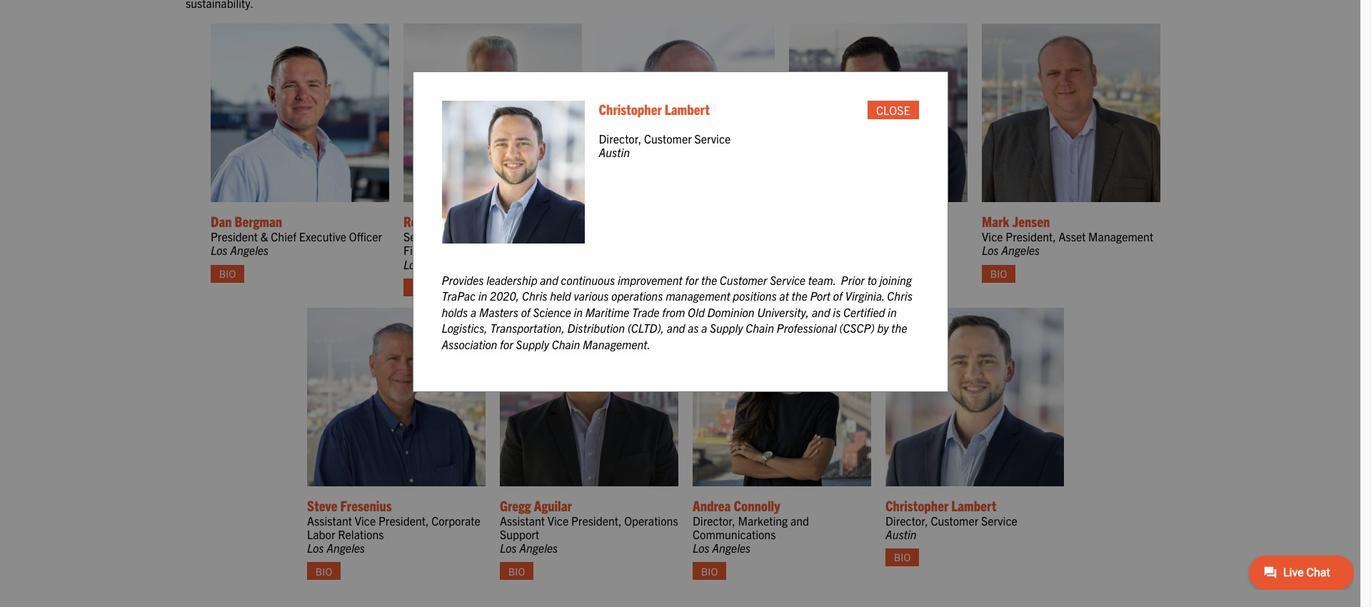 Task type: describe. For each thing, give the bounding box(es) containing it.
0 horizontal spatial in
[[478, 289, 487, 303]]

gregg
[[500, 496, 531, 514]]

service inside christopher lambert director, customer service austin
[[981, 513, 1018, 528]]

close button
[[868, 101, 919, 119]]

triemstra
[[427, 212, 478, 230]]

assistant for gregg
[[500, 513, 545, 528]]

0 vertical spatial chain
[[746, 321, 774, 335]]

vice inside the mark jensen vice president, asset management los angeles
[[982, 229, 1003, 244]]

operations
[[624, 513, 678, 528]]

christopher lambert director, customer service austin
[[886, 496, 1018, 541]]

1 vertical spatial chain
[[552, 337, 580, 351]]

christopher for christopher lambert
[[599, 100, 662, 118]]

bio for gregg aguilar
[[508, 565, 525, 578]]

officer inside ron triemstra senior vice president, chief financial officer los angeles
[[451, 243, 484, 257]]

2 vertical spatial the
[[892, 321, 908, 335]]

director, for christopher lambert
[[886, 513, 929, 528]]

vice for gregg aguilar
[[548, 513, 569, 528]]

&
[[261, 229, 268, 244]]

chief inside ron triemstra senior vice president, chief financial officer los angeles
[[514, 229, 540, 244]]

masters
[[479, 305, 519, 319]]

service inside director, customer service austin
[[695, 131, 731, 146]]

virginia.
[[846, 289, 885, 303]]

jensen
[[1013, 212, 1050, 230]]

labor
[[307, 527, 335, 541]]

connolly
[[734, 496, 780, 514]]

at
[[780, 289, 789, 303]]

los inside steve fresenius assistant vice president, corporate labor relations los angeles
[[307, 541, 324, 555]]

bio link for steve fresenius
[[307, 562, 341, 580]]

(cscp)
[[840, 321, 875, 335]]

various
[[574, 289, 609, 303]]

ron triemstra senior vice president, chief financial officer los angeles
[[404, 212, 540, 271]]

is
[[833, 305, 841, 319]]

los inside "andrea connolly director, marketing and communications los angeles"
[[693, 541, 710, 555]]

dominion
[[708, 305, 755, 319]]

association
[[442, 337, 497, 351]]

professional
[[777, 321, 837, 335]]

1 horizontal spatial for
[[685, 273, 699, 287]]

angeles inside "andrea connolly director, marketing and communications los angeles"
[[712, 541, 751, 555]]

port
[[810, 289, 831, 303]]

as
[[688, 321, 699, 335]]

president, for ron triemstra
[[461, 229, 512, 244]]

2020,
[[490, 289, 520, 303]]

aguilar
[[534, 496, 572, 514]]

and down from
[[667, 321, 685, 335]]

asset
[[1059, 229, 1086, 244]]

management
[[1089, 229, 1154, 244]]

communications
[[693, 527, 776, 541]]

bio link for gregg aguilar
[[500, 562, 534, 580]]

customer inside director, customer service austin
[[644, 131, 692, 146]]

vice for steve fresenius
[[355, 513, 376, 528]]

president, inside the mark jensen vice president, asset management los angeles
[[1006, 229, 1056, 244]]

los inside ron triemstra senior vice president, chief financial officer los angeles
[[404, 257, 421, 271]]

from
[[662, 305, 685, 319]]

logistics,
[[442, 321, 488, 335]]

corporate
[[432, 513, 481, 528]]

director, customer service austin
[[599, 131, 731, 159]]

1 horizontal spatial of
[[833, 289, 843, 303]]

operations
[[612, 289, 663, 303]]

holds
[[442, 305, 468, 319]]

management
[[666, 289, 731, 303]]

dan
[[211, 212, 232, 230]]

university,
[[757, 305, 810, 319]]

angeles inside steve fresenius assistant vice president, corporate labor relations los angeles
[[327, 541, 365, 555]]

1 horizontal spatial in
[[574, 305, 583, 319]]

provides leadership and continuous improvement for the customer service team.  prior to joining trapac in 2020, chris held various operations management positions at the port of virginia. chris holds a masters of science in maritime trade from old dominion university, and is certified in logistics, transportation, distribution (cltd), and as a supply chain professional (cscp) by the association for supply chain management.
[[442, 273, 913, 351]]

bio up the maritime
[[605, 281, 622, 294]]

by
[[878, 321, 889, 335]]

service inside the provides leadership and continuous improvement for the customer service team.  prior to joining trapac in 2020, chris held various operations management positions at the port of virginia. chris holds a masters of science in maritime trade from old dominion university, and is certified in logistics, transportation, distribution (cltd), and as a supply chain professional (cscp) by the association for supply chain management.
[[770, 273, 806, 287]]

marketing
[[738, 513, 788, 528]]

old
[[688, 305, 705, 319]]

and inside "andrea connolly director, marketing and communications los angeles"
[[791, 513, 809, 528]]

and up held
[[540, 273, 559, 287]]

management.
[[583, 337, 650, 351]]

bio for ron triemstra
[[412, 281, 429, 294]]

improvement
[[618, 273, 683, 287]]

lambert for christopher lambert
[[665, 100, 710, 118]]

chief inside the dan bergman president & chief executive officer los angeles
[[271, 229, 297, 244]]



Task type: locate. For each thing, give the bounding box(es) containing it.
1 horizontal spatial christopher
[[886, 496, 949, 514]]

president,
[[461, 229, 512, 244], [1006, 229, 1056, 244], [379, 513, 429, 528], [571, 513, 622, 528]]

main content containing dan bergman
[[171, 0, 1200, 592]]

customer
[[644, 131, 692, 146], [720, 273, 768, 287], [931, 513, 979, 528]]

to
[[868, 273, 877, 287]]

1 vertical spatial for
[[500, 337, 514, 351]]

vice right senior
[[438, 229, 459, 244]]

los down gregg
[[500, 541, 517, 555]]

0 horizontal spatial chris
[[522, 289, 548, 303]]

christopher for christopher lambert director, customer service austin
[[886, 496, 949, 514]]

and left is
[[812, 305, 831, 319]]

bio for steve fresenius
[[316, 565, 332, 578]]

ron
[[404, 212, 424, 230]]

christopher lambert
[[599, 100, 710, 118]]

0 vertical spatial supply
[[710, 321, 743, 335]]

austin inside director, customer service austin
[[599, 145, 630, 159]]

assistant
[[307, 513, 352, 528], [500, 513, 545, 528]]

bio link for ron triemstra
[[404, 278, 437, 296]]

2 chief from the left
[[514, 229, 540, 244]]

chief
[[271, 229, 297, 244], [514, 229, 540, 244]]

prior
[[841, 273, 865, 287]]

0 vertical spatial of
[[833, 289, 843, 303]]

2 horizontal spatial customer
[[931, 513, 979, 528]]

los down "andrea"
[[693, 541, 710, 555]]

0 horizontal spatial christopher
[[599, 100, 662, 118]]

1 horizontal spatial chain
[[746, 321, 774, 335]]

in down various on the left of the page
[[574, 305, 583, 319]]

bio right the at
[[798, 281, 815, 294]]

vice inside gregg aguilar assistant vice president, operations support los angeles
[[548, 513, 569, 528]]

1 horizontal spatial a
[[702, 321, 708, 335]]

president, left operations on the left bottom of the page
[[571, 513, 622, 528]]

bio down the mark
[[991, 267, 1007, 280]]

1 vertical spatial christopher
[[886, 496, 949, 514]]

bio link down christopher lambert director, customer service austin at the right bottom of page
[[886, 549, 919, 567]]

main content
[[171, 0, 1200, 592]]

chris
[[522, 289, 548, 303], [887, 289, 913, 303]]

los inside the dan bergman president & chief executive officer los angeles
[[211, 243, 228, 257]]

the
[[702, 273, 717, 287], [792, 289, 808, 303], [892, 321, 908, 335]]

0 horizontal spatial chain
[[552, 337, 580, 351]]

0 horizontal spatial officer
[[349, 229, 382, 244]]

president, up provides
[[461, 229, 512, 244]]

trade
[[632, 305, 660, 319]]

1 horizontal spatial chris
[[887, 289, 913, 303]]

held
[[550, 289, 571, 303]]

officer right executive
[[349, 229, 382, 244]]

assistant inside steve fresenius assistant vice president, corporate labor relations los angeles
[[307, 513, 352, 528]]

president, for gregg aguilar
[[571, 513, 622, 528]]

0 horizontal spatial assistant
[[307, 513, 352, 528]]

steve
[[307, 496, 338, 514]]

bio link down labor
[[307, 562, 341, 580]]

angeles down marketing
[[712, 541, 751, 555]]

close
[[877, 103, 910, 117]]

christopher lambert dialog
[[413, 71, 948, 392]]

for up management
[[685, 273, 699, 287]]

in
[[478, 289, 487, 303], [574, 305, 583, 319], [888, 305, 897, 319]]

0 horizontal spatial director,
[[599, 131, 642, 146]]

bio link down president
[[211, 265, 244, 283]]

2 vertical spatial customer
[[931, 513, 979, 528]]

maritime
[[586, 305, 630, 319]]

bio link
[[211, 265, 244, 283], [982, 265, 1016, 283], [404, 278, 437, 296], [597, 278, 630, 296], [789, 278, 823, 296], [886, 549, 919, 567], [307, 562, 341, 580], [500, 562, 534, 580], [693, 562, 726, 580]]

bio link down "communications"
[[693, 562, 726, 580]]

the right by
[[892, 321, 908, 335]]

fresenius
[[340, 496, 392, 514]]

2 horizontal spatial service
[[981, 513, 1018, 528]]

los down the 'dan'
[[211, 243, 228, 257]]

0 horizontal spatial customer
[[644, 131, 692, 146]]

officer
[[349, 229, 382, 244], [451, 243, 484, 257]]

bio link for andrea connolly
[[693, 562, 726, 580]]

1 vertical spatial service
[[770, 273, 806, 287]]

0 vertical spatial customer
[[644, 131, 692, 146]]

los down senior
[[404, 257, 421, 271]]

angeles inside gregg aguilar assistant vice president, operations support los angeles
[[520, 541, 558, 555]]

positions
[[733, 289, 777, 303]]

of up is
[[833, 289, 843, 303]]

2 vertical spatial service
[[981, 513, 1018, 528]]

mark
[[982, 212, 1010, 230]]

1 vertical spatial a
[[702, 321, 708, 335]]

bio down "communications"
[[701, 565, 718, 578]]

0 horizontal spatial supply
[[516, 337, 549, 351]]

2 horizontal spatial the
[[892, 321, 908, 335]]

christopher
[[599, 100, 662, 118], [886, 496, 949, 514]]

vice
[[438, 229, 459, 244], [982, 229, 1003, 244], [355, 513, 376, 528], [548, 513, 569, 528]]

1 chief from the left
[[271, 229, 297, 244]]

0 horizontal spatial a
[[471, 305, 477, 319]]

in left "2020,"
[[478, 289, 487, 303]]

vice right steve
[[355, 513, 376, 528]]

chain down university,
[[746, 321, 774, 335]]

angeles inside ron triemstra senior vice president, chief financial officer los angeles
[[423, 257, 462, 271]]

1 horizontal spatial the
[[792, 289, 808, 303]]

1 horizontal spatial officer
[[451, 243, 484, 257]]

bio down christopher lambert director, customer service austin at the right bottom of page
[[894, 551, 911, 564]]

austin
[[599, 145, 630, 159], [886, 527, 917, 541]]

bio link for christopher lambert
[[886, 549, 919, 567]]

for
[[685, 273, 699, 287], [500, 337, 514, 351]]

support
[[500, 527, 540, 541]]

vice for ron triemstra
[[438, 229, 459, 244]]

1 horizontal spatial service
[[770, 273, 806, 287]]

los
[[211, 243, 228, 257], [982, 243, 999, 257], [404, 257, 421, 271], [307, 541, 324, 555], [500, 541, 517, 555], [693, 541, 710, 555]]

supply down dominion
[[710, 321, 743, 335]]

0 vertical spatial austin
[[599, 145, 630, 159]]

1 vertical spatial the
[[792, 289, 808, 303]]

bergman
[[235, 212, 282, 230]]

bio link for mark jensen
[[982, 265, 1016, 283]]

angeles
[[230, 243, 269, 257], [1002, 243, 1040, 257], [423, 257, 462, 271], [327, 541, 365, 555], [520, 541, 558, 555], [712, 541, 751, 555]]

vice right support
[[548, 513, 569, 528]]

chain
[[746, 321, 774, 335], [552, 337, 580, 351]]

0 horizontal spatial chief
[[271, 229, 297, 244]]

executive
[[299, 229, 347, 244]]

1 horizontal spatial assistant
[[500, 513, 545, 528]]

1 vertical spatial supply
[[516, 337, 549, 351]]

president, inside ron triemstra senior vice president, chief financial officer los angeles
[[461, 229, 512, 244]]

angeles up provides
[[423, 257, 462, 271]]

the right the at
[[792, 289, 808, 303]]

1 vertical spatial customer
[[720, 273, 768, 287]]

joining
[[880, 273, 912, 287]]

president
[[211, 229, 258, 244]]

1 assistant from the left
[[307, 513, 352, 528]]

angeles down the aguilar
[[520, 541, 558, 555]]

1 vertical spatial lambert
[[952, 496, 997, 514]]

1 horizontal spatial director,
[[693, 513, 736, 528]]

1 horizontal spatial supply
[[710, 321, 743, 335]]

service
[[695, 131, 731, 146], [770, 273, 806, 287], [981, 513, 1018, 528]]

los down steve
[[307, 541, 324, 555]]

transportation,
[[490, 321, 565, 335]]

supply down transportation,
[[516, 337, 549, 351]]

1 vertical spatial of
[[521, 305, 531, 319]]

andrea
[[693, 496, 731, 514]]

0 vertical spatial a
[[471, 305, 477, 319]]

chief right the &
[[271, 229, 297, 244]]

financial
[[404, 243, 449, 257]]

bio link down the financial
[[404, 278, 437, 296]]

director, inside christopher lambert director, customer service austin
[[886, 513, 929, 528]]

of
[[833, 289, 843, 303], [521, 305, 531, 319]]

bio down labor
[[316, 565, 332, 578]]

vice inside ron triemstra senior vice president, chief financial officer los angeles
[[438, 229, 459, 244]]

0 horizontal spatial of
[[521, 305, 531, 319]]

provides
[[442, 273, 484, 287]]

austin inside christopher lambert director, customer service austin
[[886, 527, 917, 541]]

supply
[[710, 321, 743, 335], [516, 337, 549, 351]]

0 vertical spatial the
[[702, 273, 717, 287]]

angeles down fresenius
[[327, 541, 365, 555]]

2 horizontal spatial director,
[[886, 513, 929, 528]]

relations
[[338, 527, 384, 541]]

distribution
[[568, 321, 625, 335]]

director, for andrea connolly
[[693, 513, 736, 528]]

mark jensen vice president, asset management los angeles
[[982, 212, 1154, 257]]

trapac
[[442, 289, 476, 303]]

0 horizontal spatial for
[[500, 337, 514, 351]]

bio
[[219, 267, 236, 280], [991, 267, 1007, 280], [412, 281, 429, 294], [605, 281, 622, 294], [798, 281, 815, 294], [894, 551, 911, 564], [316, 565, 332, 578], [508, 565, 525, 578], [701, 565, 718, 578]]

angeles inside the dan bergman president & chief executive officer los angeles
[[230, 243, 269, 257]]

customer inside christopher lambert director, customer service austin
[[931, 513, 979, 528]]

director, inside "andrea connolly director, marketing and communications los angeles"
[[693, 513, 736, 528]]

continuous
[[561, 273, 615, 287]]

certified
[[844, 305, 885, 319]]

1 horizontal spatial customer
[[720, 273, 768, 287]]

bio down support
[[508, 565, 525, 578]]

a
[[471, 305, 477, 319], [702, 321, 708, 335]]

science
[[533, 305, 571, 319]]

and right marketing
[[791, 513, 809, 528]]

officer inside the dan bergman president & chief executive officer los angeles
[[349, 229, 382, 244]]

president, left asset
[[1006, 229, 1056, 244]]

chris down joining
[[887, 289, 913, 303]]

and
[[540, 273, 559, 287], [812, 305, 831, 319], [667, 321, 685, 335], [791, 513, 809, 528]]

angeles down jensen
[[1002, 243, 1040, 257]]

1 vertical spatial austin
[[886, 527, 917, 541]]

the up management
[[702, 273, 717, 287]]

dan bergman president & chief executive officer los angeles
[[211, 212, 382, 257]]

officer up provides
[[451, 243, 484, 257]]

of up transportation,
[[521, 305, 531, 319]]

0 vertical spatial service
[[695, 131, 731, 146]]

0 horizontal spatial austin
[[599, 145, 630, 159]]

bio for dan bergman
[[219, 267, 236, 280]]

director,
[[599, 131, 642, 146], [693, 513, 736, 528], [886, 513, 929, 528]]

in up by
[[888, 305, 897, 319]]

christopher inside christopher lambert director, customer service austin
[[886, 496, 949, 514]]

1 chris from the left
[[522, 289, 548, 303]]

president, inside gregg aguilar assistant vice president, operations support los angeles
[[571, 513, 622, 528]]

leadership
[[487, 273, 538, 287]]

president, inside steve fresenius assistant vice president, corporate labor relations los angeles
[[379, 513, 429, 528]]

los down the mark
[[982, 243, 999, 257]]

bio for christopher lambert
[[894, 551, 911, 564]]

0 vertical spatial lambert
[[665, 100, 710, 118]]

2 horizontal spatial in
[[888, 305, 897, 319]]

lambert inside christopher lambert director, customer service austin
[[952, 496, 997, 514]]

president, for steve fresenius
[[379, 513, 429, 528]]

bio down the financial
[[412, 281, 429, 294]]

director, inside director, customer service austin
[[599, 131, 642, 146]]

a right as
[[702, 321, 708, 335]]

vice left jensen
[[982, 229, 1003, 244]]

chain down distribution
[[552, 337, 580, 351]]

0 vertical spatial christopher
[[599, 100, 662, 118]]

angeles down bergman
[[230, 243, 269, 257]]

lambert for christopher lambert director, customer service austin
[[952, 496, 997, 514]]

for down transportation,
[[500, 337, 514, 351]]

steve fresenius assistant vice president, corporate labor relations los angeles
[[307, 496, 481, 555]]

lambert
[[665, 100, 710, 118], [952, 496, 997, 514]]

0 horizontal spatial the
[[702, 273, 717, 287]]

2 chris from the left
[[887, 289, 913, 303]]

1 horizontal spatial austin
[[886, 527, 917, 541]]

los inside gregg aguilar assistant vice president, operations support los angeles
[[500, 541, 517, 555]]

bio for andrea connolly
[[701, 565, 718, 578]]

andrea connolly director, marketing and communications los angeles
[[693, 496, 809, 555]]

0 horizontal spatial service
[[695, 131, 731, 146]]

1 horizontal spatial chief
[[514, 229, 540, 244]]

assistant for steve
[[307, 513, 352, 528]]

bio link right the at
[[789, 278, 823, 296]]

chief up leadership on the top of the page
[[514, 229, 540, 244]]

lambert inside christopher lambert dialog
[[665, 100, 710, 118]]

assistant inside gregg aguilar assistant vice president, operations support los angeles
[[500, 513, 545, 528]]

0 horizontal spatial lambert
[[665, 100, 710, 118]]

(cltd),
[[628, 321, 664, 335]]

christopher inside dialog
[[599, 100, 662, 118]]

1 horizontal spatial lambert
[[952, 496, 997, 514]]

bio down president
[[219, 267, 236, 280]]

angeles inside the mark jensen vice president, asset management los angeles
[[1002, 243, 1040, 257]]

los inside the mark jensen vice president, asset management los angeles
[[982, 243, 999, 257]]

gregg aguilar assistant vice president, operations support los angeles
[[500, 496, 678, 555]]

2 assistant from the left
[[500, 513, 545, 528]]

customer inside the provides leadership and continuous improvement for the customer service team.  prior to joining trapac in 2020, chris held various operations management positions at the port of virginia. chris holds a masters of science in maritime trade from old dominion university, and is certified in logistics, transportation, distribution (cltd), and as a supply chain professional (cscp) by the association for supply chain management.
[[720, 273, 768, 287]]

0 vertical spatial for
[[685, 273, 699, 287]]

bio for mark jensen
[[991, 267, 1007, 280]]

chris up science at the bottom left
[[522, 289, 548, 303]]

senior
[[404, 229, 435, 244]]

president, left corporate
[[379, 513, 429, 528]]

bio link down support
[[500, 562, 534, 580]]

a up "logistics,"
[[471, 305, 477, 319]]

bio link for dan bergman
[[211, 265, 244, 283]]

bio link up the maritime
[[597, 278, 630, 296]]

bio link down the mark
[[982, 265, 1016, 283]]

vice inside steve fresenius assistant vice president, corporate labor relations los angeles
[[355, 513, 376, 528]]



Task type: vqa. For each thing, say whether or not it's contained in the screenshot.


